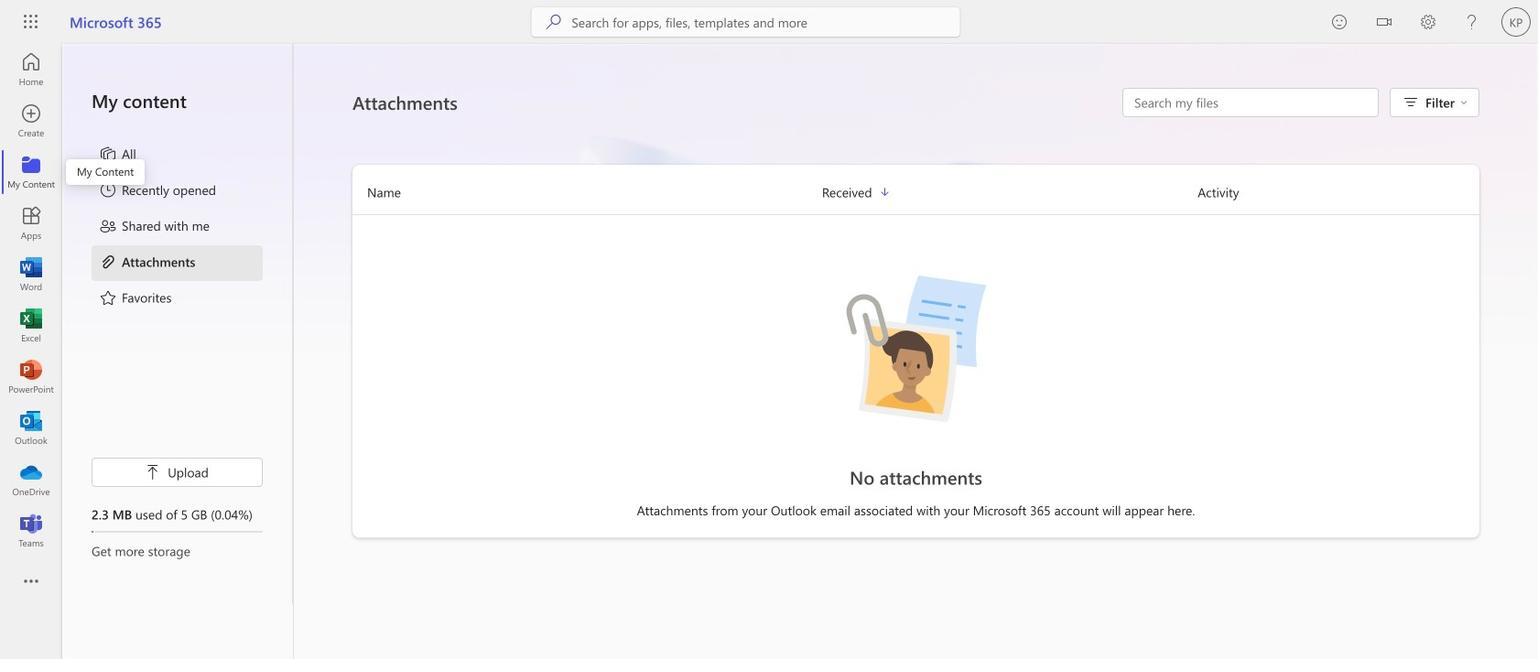 Task type: locate. For each thing, give the bounding box(es) containing it.
application
[[0, 44, 1539, 659]]

menu
[[92, 137, 263, 317]]

row
[[353, 178, 1480, 215]]

tooltip
[[66, 159, 145, 185]]

status
[[1123, 88, 1379, 117], [634, 465, 1198, 490], [634, 501, 1198, 520]]

None search field
[[532, 7, 960, 37]]

navigation
[[0, 44, 62, 557]]

apps image
[[22, 214, 40, 233]]

Search my files text field
[[1133, 93, 1369, 112]]

teams image
[[22, 522, 40, 540]]

empty state icon image
[[834, 267, 999, 431]]

onedrive image
[[22, 471, 40, 489]]

2 vertical spatial status
[[634, 501, 1198, 520]]

banner
[[0, 0, 1539, 47]]

1 vertical spatial status
[[634, 465, 1198, 490]]

Search box. Suggestions appear as you type. search field
[[572, 7, 960, 37]]

home image
[[22, 60, 40, 79]]

view more apps image
[[22, 573, 40, 592]]

outlook image
[[22, 419, 40, 438]]

0 vertical spatial status
[[1123, 88, 1379, 117]]

my content left pane navigation navigation
[[62, 44, 293, 604]]



Task type: describe. For each thing, give the bounding box(es) containing it.
menu inside my content left pane navigation navigation
[[92, 137, 263, 317]]

powerpoint image
[[22, 368, 40, 387]]

activity, column 4 of 4 column header
[[1198, 178, 1480, 207]]

kp image
[[1502, 7, 1531, 37]]

word image
[[22, 266, 40, 284]]

create image
[[22, 112, 40, 130]]

my content image
[[22, 163, 40, 181]]

excel image
[[22, 317, 40, 335]]



Task type: vqa. For each thing, say whether or not it's contained in the screenshot.
'KP' ICON
yes



